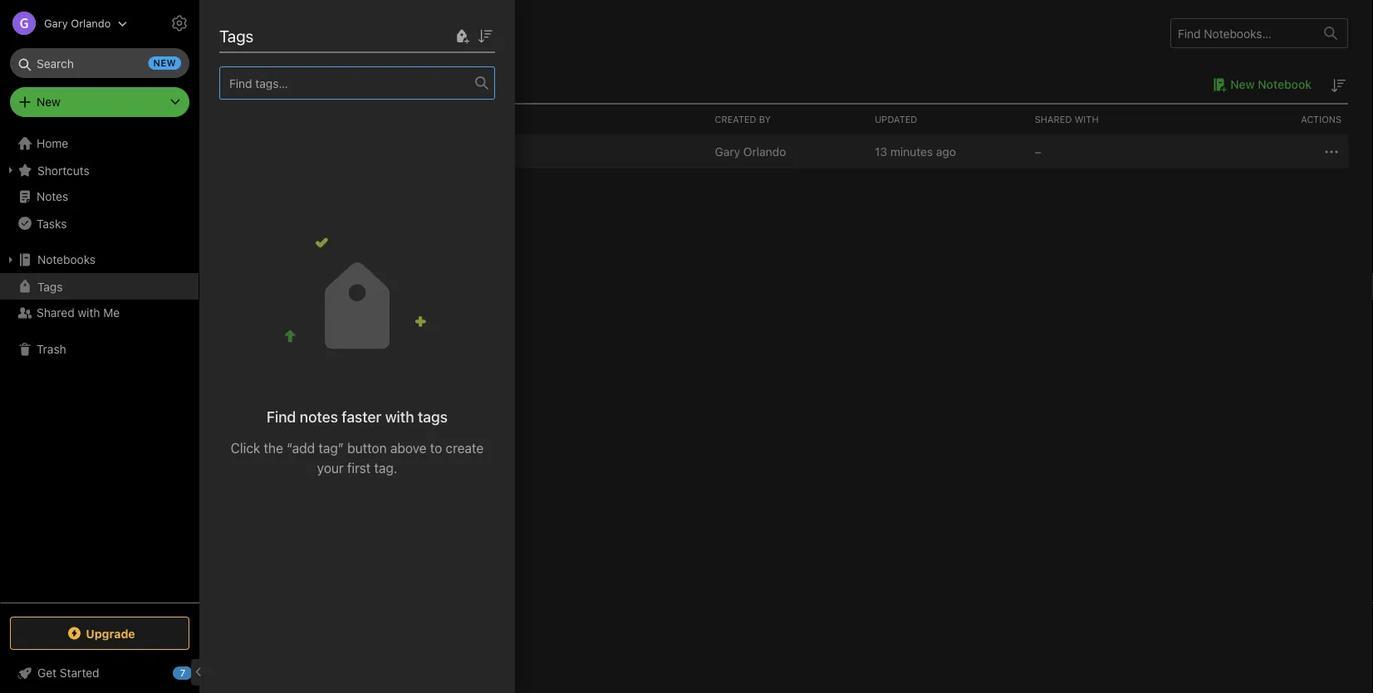Task type: vqa. For each thing, say whether or not it's contained in the screenshot.
"Find Notebooks…" text field
yes



Task type: describe. For each thing, give the bounding box(es) containing it.
Sort field
[[475, 25, 495, 46]]

find notes faster with tags
[[267, 408, 448, 426]]

new notebook button
[[1207, 75, 1312, 95]]

notebooks link
[[0, 247, 199, 273]]

sort options image
[[475, 26, 495, 46]]

notebook
[[233, 77, 288, 91]]

above
[[390, 440, 427, 456]]

tags button
[[0, 273, 199, 300]]

13
[[875, 145, 887, 159]]

new search field
[[22, 48, 181, 78]]

new for new
[[37, 95, 60, 109]]

notebooks element
[[199, 0, 1373, 694]]

0 vertical spatial notebooks
[[224, 23, 304, 43]]

with
[[1075, 114, 1099, 125]]

with inside "tree"
[[78, 306, 100, 320]]

orlando inside account field
[[71, 17, 111, 29]]

1 vertical spatial with
[[385, 408, 414, 426]]

1
[[224, 77, 230, 91]]

first
[[347, 460, 371, 476]]

to
[[430, 440, 442, 456]]

1 notebook
[[224, 77, 288, 91]]

minutes
[[890, 145, 933, 159]]

by
[[759, 114, 771, 125]]

notebook
[[1258, 78, 1312, 91]]

create new tag image
[[452, 26, 472, 46]]

tasks
[[37, 217, 67, 230]]

Help and Learning task checklist field
[[0, 660, 199, 687]]

shared with me link
[[0, 300, 199, 326]]

notebooks inside 'link'
[[37, 253, 96, 267]]

expand notebooks image
[[4, 253, 17, 267]]

shared with
[[1035, 114, 1099, 125]]

your
[[317, 460, 344, 476]]

get started
[[37, 667, 99, 680]]

find
[[267, 408, 296, 426]]

trash link
[[0, 336, 199, 363]]

shared with me
[[37, 306, 120, 320]]

actions button
[[1188, 105, 1348, 135]]

created
[[715, 114, 756, 125]]

"add
[[287, 440, 315, 456]]



Task type: locate. For each thing, give the bounding box(es) containing it.
click to collapse image
[[193, 663, 206, 683]]

new inside popup button
[[37, 95, 60, 109]]

new for new notebook
[[1230, 78, 1255, 91]]

gary inside account field
[[44, 17, 68, 29]]

tags
[[219, 26, 254, 45], [37, 280, 63, 293]]

shared
[[1035, 114, 1072, 125]]

1 horizontal spatial with
[[385, 408, 414, 426]]

0 vertical spatial gary
[[44, 17, 68, 29]]

1 vertical spatial orlando
[[743, 145, 786, 159]]

new up home
[[37, 95, 60, 109]]

1 horizontal spatial gary orlando
[[715, 145, 786, 159]]

new left notebook
[[1230, 78, 1255, 91]]

1 vertical spatial tags
[[37, 280, 63, 293]]

1 vertical spatial gary orlando
[[715, 145, 786, 159]]

first notebook row
[[224, 135, 1348, 169]]

tags up 1
[[219, 26, 254, 45]]

shortcuts button
[[0, 157, 199, 184]]

click the "add tag" button above to create your first tag.
[[231, 440, 484, 476]]

gary orlando inside first notebook row
[[715, 145, 786, 159]]

row group
[[224, 135, 1348, 169]]

me
[[103, 306, 120, 320]]

notebooks
[[224, 23, 304, 43], [37, 253, 96, 267]]

ago
[[936, 145, 956, 159]]

gary
[[44, 17, 68, 29], [715, 145, 740, 159]]

1 vertical spatial new
[[37, 95, 60, 109]]

notes
[[300, 408, 338, 426]]

tags inside button
[[37, 280, 63, 293]]

row group containing gary orlando
[[224, 135, 1348, 169]]

get
[[37, 667, 57, 680]]

1 horizontal spatial tags
[[219, 26, 254, 45]]

the
[[264, 440, 283, 456]]

Find tags… text field
[[220, 72, 475, 94]]

1 horizontal spatial notebooks
[[224, 23, 304, 43]]

orlando inside first notebook row
[[743, 145, 786, 159]]

0 vertical spatial gary orlando
[[44, 17, 111, 29]]

create
[[446, 440, 484, 456]]

home link
[[0, 130, 199, 157]]

gary down created
[[715, 145, 740, 159]]

trash
[[37, 343, 66, 356]]

1 vertical spatial gary
[[715, 145, 740, 159]]

0 horizontal spatial new
[[37, 95, 60, 109]]

gary orlando inside account field
[[44, 17, 111, 29]]

tasks button
[[0, 210, 199, 237]]

gary orlando
[[44, 17, 111, 29], [715, 145, 786, 159]]

upgrade button
[[10, 617, 189, 650]]

button
[[347, 440, 387, 456]]

0 horizontal spatial notebooks
[[37, 253, 96, 267]]

settings image
[[169, 13, 189, 33]]

0 vertical spatial orlando
[[71, 17, 111, 29]]

0 horizontal spatial orlando
[[71, 17, 111, 29]]

gary up search text box
[[44, 17, 68, 29]]

with left me
[[78, 306, 100, 320]]

updated
[[875, 114, 917, 125]]

created by
[[715, 114, 771, 125]]

gary orlando down 'created by'
[[715, 145, 786, 159]]

1 horizontal spatial gary
[[715, 145, 740, 159]]

notes link
[[0, 184, 199, 210]]

upgrade
[[86, 627, 135, 641]]

with
[[78, 306, 100, 320], [385, 408, 414, 426]]

Search text field
[[22, 48, 178, 78]]

orlando up search text box
[[71, 17, 111, 29]]

row group inside notebooks element
[[224, 135, 1348, 169]]

gary orlando up search text box
[[44, 17, 111, 29]]

created by button
[[708, 105, 868, 135]]

notebooks up notebook
[[224, 23, 304, 43]]

notebooks down the tasks
[[37, 253, 96, 267]]

0 vertical spatial new
[[1230, 78, 1255, 91]]

new notebook
[[1230, 78, 1312, 91]]

1 horizontal spatial new
[[1230, 78, 1255, 91]]

click
[[231, 440, 260, 456]]

new inside 'button'
[[1230, 78, 1255, 91]]

1 vertical spatial notebooks
[[37, 253, 96, 267]]

tags up shared
[[37, 280, 63, 293]]

tree
[[0, 130, 199, 602]]

new
[[153, 58, 176, 69]]

13 minutes ago
[[875, 145, 956, 159]]

0 vertical spatial tags
[[219, 26, 254, 45]]

with up above
[[385, 408, 414, 426]]

shared
[[37, 306, 75, 320]]

1 horizontal spatial orlando
[[743, 145, 786, 159]]

tags
[[418, 408, 448, 426]]

new button
[[10, 87, 189, 117]]

shared with button
[[1028, 105, 1188, 135]]

0 vertical spatial with
[[78, 306, 100, 320]]

Account field
[[0, 7, 127, 40]]

faster
[[342, 408, 381, 426]]

home
[[37, 137, 68, 150]]

notes
[[37, 190, 68, 204]]

shortcuts
[[37, 163, 90, 177]]

tag"
[[318, 440, 344, 456]]

7
[[180, 668, 185, 679]]

started
[[60, 667, 99, 680]]

gary inside first notebook row
[[715, 145, 740, 159]]

0 horizontal spatial tags
[[37, 280, 63, 293]]

orlando
[[71, 17, 111, 29], [743, 145, 786, 159]]

new
[[1230, 78, 1255, 91], [37, 95, 60, 109]]

–
[[1035, 145, 1041, 159]]

0 horizontal spatial gary
[[44, 17, 68, 29]]

0 horizontal spatial with
[[78, 306, 100, 320]]

tag.
[[374, 460, 397, 476]]

Find Notebooks… text field
[[1171, 20, 1314, 47]]

actions
[[1301, 114, 1342, 125]]

orlando down by
[[743, 145, 786, 159]]

updated button
[[868, 105, 1028, 135]]

tree containing home
[[0, 130, 199, 602]]

0 horizontal spatial gary orlando
[[44, 17, 111, 29]]



